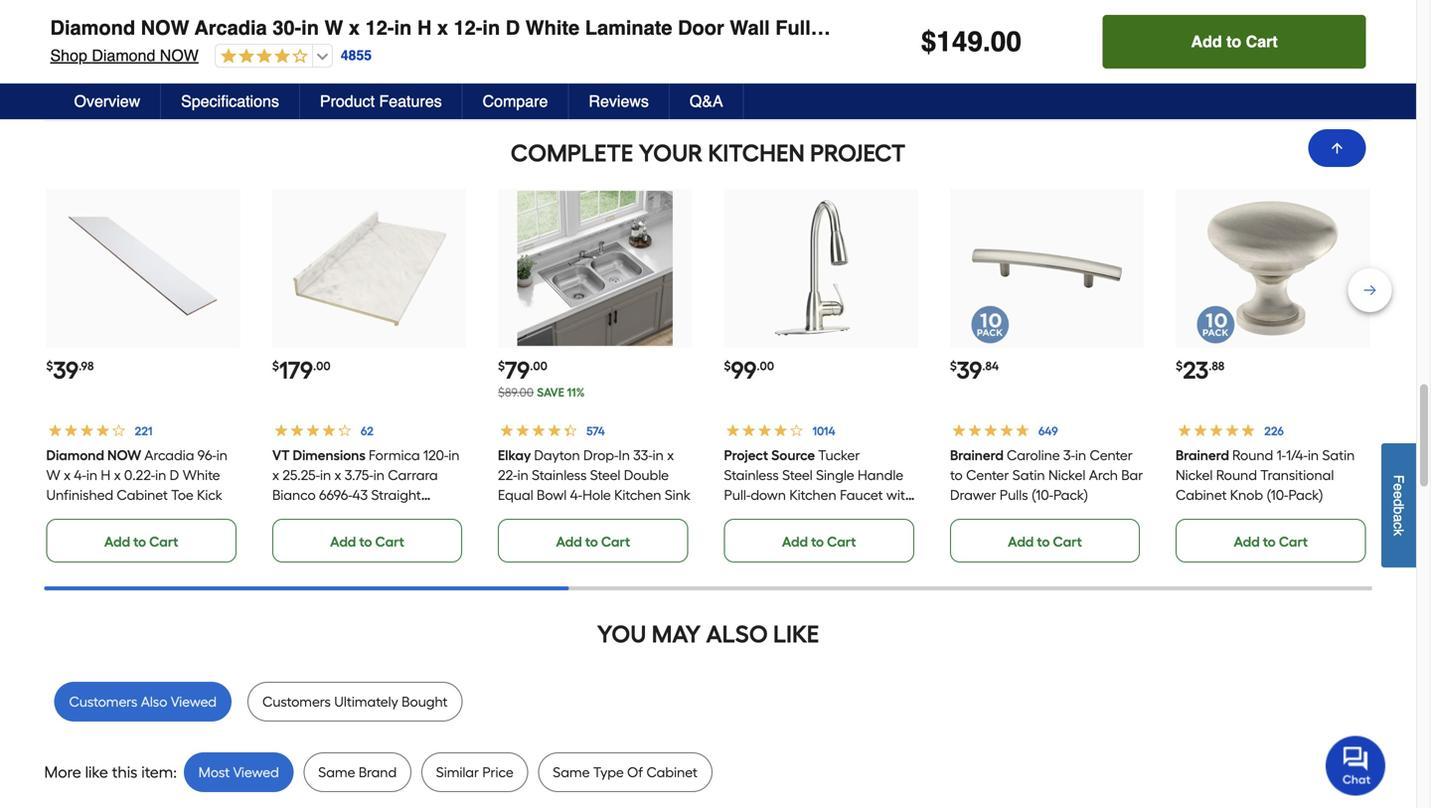 Task type: describe. For each thing, give the bounding box(es) containing it.
$ for $ 39 .98
[[46, 359, 53, 373]]

knob
[[1230, 487, 1263, 503]]

straight
[[371, 487, 421, 503]]

79
[[505, 356, 530, 385]]

kick
[[197, 487, 222, 503]]

$89.00 save 11%
[[498, 385, 585, 400]]

steel inside "dayton drop-in 33-in x 22-in stainless steel double equal bowl 4-hole kitchen sink"
[[590, 467, 621, 484]]

dayton drop-in 33-in x 22-in stainless steel double equal bowl 4-hole kitchen sink
[[498, 447, 691, 503]]

cart for $ 39 .98
[[149, 533, 178, 550]]

shaker
[[1180, 16, 1247, 39]]

your
[[639, 139, 703, 167]]

q
[[204, 76, 222, 103]]

to for caroline 3-in center to center satin nickel arch bar drawer pulls (10-pack)
[[1037, 533, 1050, 550]]

99
[[731, 356, 757, 385]]

brand
[[359, 764, 397, 781]]

panel
[[1122, 16, 1175, 39]]

$ for $ 39 .84
[[950, 359, 957, 373]]

add to cart button
[[1103, 15, 1366, 69]]

brainerd for 39
[[950, 447, 1004, 464]]

cart inside 79 list item
[[601, 533, 630, 550]]

1/4-
[[1286, 447, 1308, 464]]

x up features
[[437, 16, 448, 39]]

features
[[379, 92, 442, 110]]

$89.00
[[498, 385, 534, 400]]

diamond for diamond now arcadia 30-in w x 12-in h x 12-in d white laminate door wall fully assembled cabinet (recessed panel shaker door style)
[[50, 16, 135, 39]]

kitchen inside heading
[[708, 139, 805, 167]]

wall
[[730, 16, 770, 39]]

add for $ 179 .00
[[330, 533, 356, 550]]

style)
[[1304, 16, 1358, 39]]

add for $ 39 .84
[[1008, 533, 1034, 550]]

same for same brand
[[318, 764, 355, 781]]

diamond now
[[46, 447, 141, 464]]

countertop
[[336, 506, 409, 523]]

b
[[1391, 506, 1407, 514]]

steel inside the tucker stainless steel single handle pull-down kitchen faucet with deck plate
[[782, 467, 813, 484]]

like
[[773, 620, 819, 649]]

add to cart inside button
[[1191, 32, 1278, 51]]

$ 23 .88
[[1176, 356, 1225, 385]]

2 12- from the left
[[454, 16, 482, 39]]

2 door from the left
[[1252, 16, 1298, 39]]

to inside caroline 3-in center to center satin nickel arch bar drawer pulls (10-pack)
[[950, 467, 963, 484]]

d inside arcadia 96-in w x 4-in h x 0.22-in d white unfinished cabinet toe kick
[[170, 467, 179, 484]]

vt
[[272, 447, 289, 464]]

cart for $ 23 .88
[[1279, 533, 1308, 550]]

bianco
[[272, 487, 316, 503]]

add to cart inside 79 list item
[[556, 533, 630, 550]]

0 vertical spatial d
[[506, 16, 520, 39]]

ultimately
[[334, 693, 398, 710]]

add to cart for $ 179 .00
[[330, 533, 404, 550]]

x up 6696-
[[334, 467, 341, 484]]

tucker
[[818, 447, 860, 464]]

cabinet right of
[[646, 764, 698, 781]]

.88
[[1209, 359, 1225, 373]]

add to cart link for $ 39 .84
[[950, 519, 1140, 563]]

community q & a button
[[44, 59, 1372, 121]]

4- inside "dayton drop-in 33-in x 22-in stainless steel double equal bowl 4-hole kitchen sink"
[[570, 487, 583, 503]]

most
[[199, 764, 230, 781]]

00
[[991, 26, 1022, 58]]

23 list item
[[1176, 189, 1370, 563]]

add for $ 99 .00
[[782, 533, 808, 550]]

x down vt
[[272, 467, 279, 484]]

round 1-1/4-in satin nickel round transitional cabinet knob (10-pack)
[[1176, 447, 1355, 503]]

1 vertical spatial round
[[1216, 467, 1257, 484]]

dimensions
[[293, 447, 365, 464]]

a
[[1391, 514, 1407, 522]]

hole
[[583, 487, 611, 503]]

1 12- from the left
[[365, 16, 394, 39]]

3.75-
[[345, 467, 373, 484]]

120-
[[423, 447, 448, 464]]

149
[[937, 26, 983, 58]]

source
[[771, 447, 815, 464]]

shop
[[50, 46, 87, 65]]

cabinet inside arcadia 96-in w x 4-in h x 0.22-in d white unfinished cabinet toe kick
[[117, 487, 168, 503]]

in
[[619, 447, 630, 464]]

reviews button
[[569, 83, 670, 119]]

f e e d b a c k button
[[1382, 443, 1416, 567]]

0 horizontal spatial viewed
[[171, 693, 217, 710]]

single
[[816, 467, 854, 484]]

product features
[[320, 92, 442, 110]]

elkay dayton drop-in 33-in x 22-in stainless steel double equal bowl 4-hole kitchen sink image
[[518, 191, 673, 346]]

specifications button
[[161, 83, 300, 119]]

23
[[1183, 356, 1209, 385]]

cart for $ 99 .00
[[827, 533, 856, 550]]

1 vertical spatial 4855
[[341, 47, 372, 63]]

more
[[44, 763, 81, 782]]

99 list item
[[724, 189, 918, 563]]

h inside arcadia 96-in w x 4-in h x 0.22-in d white unfinished cabinet toe kick
[[101, 467, 111, 484]]

now for diamond now
[[107, 447, 141, 464]]

.84
[[982, 359, 999, 373]]

4855 button
[[44, 0, 1372, 43]]

arcadia 96-in w x 4-in h x 0.22-in d white unfinished cabinet toe kick
[[46, 447, 228, 503]]

deck
[[724, 506, 755, 523]]

pull-
[[724, 487, 751, 503]]

11%
[[567, 385, 585, 400]]

type
[[593, 764, 624, 781]]

stainless inside "dayton drop-in 33-in x 22-in stainless steel double equal bowl 4-hole kitchen sink"
[[532, 467, 587, 484]]

to for dayton drop-in 33-in x 22-in stainless steel double equal bowl 4-hole kitchen sink
[[585, 533, 598, 550]]

specifications
[[181, 92, 279, 110]]

0 vertical spatial also
[[706, 620, 768, 649]]

&
[[229, 76, 246, 103]]

.00 for 179
[[313, 359, 331, 373]]

4 stars image inside 4855 button
[[162, 0, 326, 25]]

overview
[[74, 92, 140, 110]]

$ for $ 23 .88
[[1176, 359, 1183, 373]]

project inside heading
[[810, 139, 906, 167]]

satin inside caroline 3-in center to center satin nickel arch bar drawer pulls (10-pack)
[[1012, 467, 1045, 484]]

0 horizontal spatial center
[[966, 467, 1009, 484]]

to for arcadia 96-in w x 4-in h x 0.22-in d white unfinished cabinet toe kick
[[133, 533, 146, 550]]

to for formica 120-in x 25.25-in x 3.75-in carrara bianco 6696-43 straight laminate countertop with integrated backsplash
[[359, 533, 372, 550]]

4855 inside 4 stars image
[[290, 2, 325, 20]]

25.25-
[[282, 467, 320, 484]]

complete
[[511, 139, 633, 167]]

in inside caroline 3-in center to center satin nickel arch bar drawer pulls (10-pack)
[[1075, 447, 1086, 464]]

w inside arcadia 96-in w x 4-in h x 0.22-in d white unfinished cabinet toe kick
[[46, 467, 60, 484]]

1 vertical spatial 4 stars image
[[216, 48, 308, 66]]

customers ultimately bought
[[262, 693, 448, 710]]

cabinet left "(recessed" at the top right of the page
[[938, 16, 1011, 39]]

c
[[1391, 522, 1407, 529]]

79 list item
[[498, 189, 692, 563]]

.
[[983, 26, 991, 58]]

1 vertical spatial diamond
[[92, 46, 155, 65]]

$ 39 .98
[[46, 356, 94, 385]]

project source
[[724, 447, 815, 464]]

bar
[[1121, 467, 1143, 484]]

complete your kitchen project heading
[[44, 133, 1372, 173]]

same for same type of cabinet
[[553, 764, 590, 781]]

1-
[[1277, 447, 1286, 464]]

$ for $ 179 .00
[[272, 359, 279, 373]]

customers for customers ultimately bought
[[262, 693, 331, 710]]

assembled
[[827, 16, 933, 39]]

may
[[652, 620, 701, 649]]

30-
[[273, 16, 301, 39]]

now for diamond now arcadia 30-in w x 12-in h x 12-in d white laminate door wall fully assembled cabinet (recessed panel shaker door style)
[[141, 16, 189, 39]]

vt dimensions
[[272, 447, 365, 464]]



Task type: locate. For each thing, give the bounding box(es) containing it.
1 horizontal spatial 12-
[[454, 16, 482, 39]]

with down straight
[[412, 506, 439, 523]]

bought
[[402, 693, 448, 710]]

cabinet down 0.22-
[[117, 487, 168, 503]]

1 horizontal spatial viewed
[[233, 764, 279, 781]]

0 horizontal spatial 39
[[53, 356, 79, 385]]

$ for $ 79 .00
[[498, 359, 505, 373]]

1 horizontal spatial w
[[324, 16, 343, 39]]

now up shop diamond now
[[141, 16, 189, 39]]

5 add to cart link from the left
[[950, 519, 1140, 563]]

add to cart link for $ 23 .88
[[1176, 519, 1366, 563]]

add to cart link inside 99 list item
[[724, 519, 914, 563]]

same left type
[[553, 764, 590, 781]]

$ left .88
[[1176, 359, 1183, 373]]

$ left .84
[[950, 359, 957, 373]]

cart inside 99 list item
[[827, 533, 856, 550]]

0 horizontal spatial steel
[[590, 467, 621, 484]]

2 nickel from the left
[[1176, 467, 1213, 484]]

1 horizontal spatial satin
[[1323, 447, 1355, 464]]

chevron down image for 4855 button
[[1330, 1, 1350, 21]]

you
[[597, 620, 646, 649]]

1 horizontal spatial door
[[1252, 16, 1298, 39]]

steel down source
[[782, 467, 813, 484]]

1 add to cart link from the left
[[46, 519, 236, 563]]

satin down "caroline"
[[1012, 467, 1045, 484]]

1 (10- from the left
[[1031, 487, 1053, 503]]

project
[[810, 139, 906, 167], [724, 447, 768, 464]]

$ 79 .00
[[498, 356, 548, 385]]

0 vertical spatial with
[[886, 487, 913, 503]]

add inside button
[[1191, 32, 1222, 51]]

diamond now arcadia 96-in w x 4-in h x 0.22-in d white unfinished cabinet toe kick image
[[66, 191, 221, 346]]

f
[[1391, 475, 1407, 483]]

0.22-
[[124, 467, 155, 484]]

1 horizontal spatial h
[[417, 16, 432, 39]]

d up compare
[[506, 16, 520, 39]]

brainerd inside 23 list item
[[1176, 447, 1230, 464]]

satin
[[1323, 447, 1355, 464], [1012, 467, 1045, 484]]

plate
[[759, 506, 791, 523]]

2 vertical spatial diamond
[[46, 447, 104, 464]]

0 vertical spatial diamond
[[50, 16, 135, 39]]

$ left .98
[[46, 359, 53, 373]]

center
[[1090, 447, 1133, 464], [966, 467, 1009, 484]]

0 vertical spatial 4 stars image
[[162, 0, 326, 25]]

179 list item
[[272, 189, 466, 563]]

customers for customers also viewed
[[69, 693, 138, 710]]

.00 inside $ 179 .00
[[313, 359, 331, 373]]

2 horizontal spatial .00
[[757, 359, 774, 373]]

(10- right pulls on the bottom of the page
[[1031, 487, 1053, 503]]

reviews
[[589, 92, 649, 110]]

diamond up the "community"
[[92, 46, 155, 65]]

2 e from the top
[[1391, 491, 1407, 499]]

round up knob in the right of the page
[[1216, 467, 1257, 484]]

0 horizontal spatial same
[[318, 764, 355, 781]]

add down plate at the right of page
[[782, 533, 808, 550]]

4-
[[74, 467, 86, 484], [570, 487, 583, 503]]

add to cart for $ 39 .84
[[1008, 533, 1082, 550]]

1 door from the left
[[678, 16, 724, 39]]

nickel inside round 1-1/4-in satin nickel round transitional cabinet knob (10-pack)
[[1176, 467, 1213, 484]]

formica 120-in x 25.25-in x 3.75-in carrara bianco 6696-43 straight laminate countertop with integrated backsplash
[[272, 447, 459, 543]]

4- right bowl
[[570, 487, 583, 503]]

add to cart inside 99 list item
[[782, 533, 856, 550]]

overview button
[[54, 83, 161, 119]]

1 e from the top
[[1391, 483, 1407, 491]]

add to cart for $ 23 .88
[[1234, 533, 1308, 550]]

x up unfinished
[[64, 467, 71, 484]]

viewed right the most
[[233, 764, 279, 781]]

cart down transitional
[[1279, 533, 1308, 550]]

39 for $ 39 .98
[[53, 356, 79, 385]]

39 for $ 39 .84
[[957, 356, 982, 385]]

1 nickel from the left
[[1048, 467, 1085, 484]]

4 stars image containing 4855
[[162, 0, 326, 25]]

1 vertical spatial with
[[412, 506, 439, 523]]

to down 0.22-
[[133, 533, 146, 550]]

1 vertical spatial d
[[170, 467, 179, 484]]

1 horizontal spatial nickel
[[1176, 467, 1213, 484]]

transitional
[[1261, 467, 1334, 484]]

1 vertical spatial laminate
[[272, 506, 333, 523]]

q&a button
[[670, 83, 744, 119]]

satin right 1/4-
[[1323, 447, 1355, 464]]

.00 up project source
[[757, 359, 774, 373]]

0 vertical spatial 4-
[[74, 467, 86, 484]]

4 stars image
[[162, 0, 326, 25], [216, 48, 308, 66]]

3 add to cart link from the left
[[498, 519, 688, 563]]

x right 30-
[[349, 16, 360, 39]]

sink
[[665, 487, 691, 503]]

add down unfinished
[[104, 533, 130, 550]]

0 horizontal spatial satin
[[1012, 467, 1045, 484]]

0 horizontal spatial w
[[46, 467, 60, 484]]

kitchen inside the tucker stainless steel single handle pull-down kitchen faucet with deck plate
[[789, 487, 837, 503]]

1 vertical spatial project
[[724, 447, 768, 464]]

arcadia left 30-
[[194, 16, 267, 39]]

price
[[482, 764, 514, 781]]

.00 inside '$ 99 .00'
[[757, 359, 774, 373]]

add to cart inside 179 list item
[[330, 533, 404, 550]]

diamond
[[50, 16, 135, 39], [92, 46, 155, 65], [46, 447, 104, 464]]

brainerd inside 39 list item
[[950, 447, 1004, 464]]

2 39 list item from the left
[[950, 189, 1144, 563]]

also left like
[[706, 620, 768, 649]]

h up features
[[417, 16, 432, 39]]

6 add to cart link from the left
[[1176, 519, 1366, 563]]

2 (10- from the left
[[1267, 487, 1289, 503]]

you may also like
[[597, 620, 819, 649]]

arcadia inside arcadia 96-in w x 4-in h x 0.22-in d white unfinished cabinet toe kick
[[144, 447, 194, 464]]

$ 149 . 00
[[921, 26, 1022, 58]]

1 pack) from the left
[[1053, 487, 1088, 503]]

white
[[526, 16, 580, 39], [183, 467, 220, 484]]

stainless inside the tucker stainless steel single handle pull-down kitchen faucet with deck plate
[[724, 467, 779, 484]]

of
[[627, 764, 643, 781]]

0 horizontal spatial nickel
[[1048, 467, 1085, 484]]

2 brainerd from the left
[[1176, 447, 1230, 464]]

add to cart down hole
[[556, 533, 630, 550]]

0 vertical spatial chevron down image
[[1330, 1, 1350, 21]]

laminate up integrated
[[272, 506, 333, 523]]

laminate inside 'formica 120-in x 25.25-in x 3.75-in carrara bianco 6696-43 straight laminate countertop with integrated backsplash'
[[272, 506, 333, 523]]

2 39 from the left
[[957, 356, 982, 385]]

1 brainerd from the left
[[950, 447, 1004, 464]]

0 horizontal spatial d
[[170, 467, 179, 484]]

dayton
[[534, 447, 580, 464]]

community
[[66, 76, 197, 103]]

0 horizontal spatial .00
[[313, 359, 331, 373]]

f e e d b a c k
[[1391, 475, 1407, 536]]

project inside 99 list item
[[724, 447, 768, 464]]

laminate up reviews
[[585, 16, 672, 39]]

add to cart link for $ 99 .00
[[724, 519, 914, 563]]

cart for $ 39 .84
[[1053, 533, 1082, 550]]

$ left .
[[921, 26, 937, 58]]

toe
[[171, 487, 194, 503]]

to inside button
[[1227, 32, 1242, 51]]

3-
[[1063, 447, 1075, 464]]

$ up project source
[[724, 359, 731, 373]]

compare button
[[463, 83, 569, 119]]

0 horizontal spatial laminate
[[272, 506, 333, 523]]

$ 39 .84
[[950, 356, 999, 385]]

1 39 list item from the left
[[46, 189, 240, 563]]

2 add to cart link from the left
[[272, 519, 462, 563]]

viewed
[[171, 693, 217, 710], [233, 764, 279, 781]]

arcadia up 0.22-
[[144, 447, 194, 464]]

x right 33-
[[667, 447, 674, 464]]

to for round 1-1/4-in satin nickel round transitional cabinet knob (10-pack)
[[1263, 533, 1276, 550]]

4855
[[290, 2, 325, 20], [341, 47, 372, 63]]

add down knob in the right of the page
[[1234, 533, 1260, 550]]

diamond for diamond now
[[46, 447, 104, 464]]

1 horizontal spatial d
[[506, 16, 520, 39]]

12- up product features
[[365, 16, 394, 39]]

to inside 99 list item
[[811, 533, 824, 550]]

12-
[[365, 16, 394, 39], [454, 16, 482, 39]]

0 vertical spatial arcadia
[[194, 16, 267, 39]]

1 vertical spatial also
[[141, 693, 167, 710]]

add down pulls on the bottom of the page
[[1008, 533, 1034, 550]]

0 horizontal spatial (10-
[[1031, 487, 1053, 503]]

unfinished
[[46, 487, 113, 503]]

cart down toe
[[149, 533, 178, 550]]

0 horizontal spatial customers
[[69, 693, 138, 710]]

kitchen
[[708, 139, 805, 167], [614, 487, 662, 503], [789, 487, 837, 503]]

to for tucker stainless steel single handle pull-down kitchen faucet with deck plate
[[811, 533, 824, 550]]

drawer
[[950, 487, 996, 503]]

pack) down 3-
[[1053, 487, 1088, 503]]

12- up compare button
[[454, 16, 482, 39]]

1 horizontal spatial stainless
[[724, 467, 779, 484]]

0 vertical spatial center
[[1090, 447, 1133, 464]]

white inside arcadia 96-in w x 4-in h x 0.22-in d white unfinished cabinet toe kick
[[183, 467, 220, 484]]

:
[[173, 763, 177, 782]]

0 vertical spatial laminate
[[585, 16, 672, 39]]

add inside 79 list item
[[556, 533, 582, 550]]

.00 for 99
[[757, 359, 774, 373]]

(10- inside caroline 3-in center to center satin nickel arch bar drawer pulls (10-pack)
[[1031, 487, 1053, 503]]

cart inside 179 list item
[[375, 533, 404, 550]]

0 horizontal spatial 4855
[[290, 2, 325, 20]]

with inside 'formica 120-in x 25.25-in x 3.75-in carrara bianco 6696-43 straight laminate countertop with integrated backsplash'
[[412, 506, 439, 523]]

to down caroline 3-in center to center satin nickel arch bar drawer pulls (10-pack)
[[1037, 533, 1050, 550]]

brainerd left 1-
[[1176, 447, 1230, 464]]

1 vertical spatial now
[[160, 46, 199, 65]]

1 horizontal spatial also
[[706, 620, 768, 649]]

add to cart link inside 23 list item
[[1176, 519, 1366, 563]]

$ inside $ 23 .88
[[1176, 359, 1183, 373]]

1 horizontal spatial .00
[[530, 359, 548, 373]]

add to cart for $ 39 .98
[[104, 533, 178, 550]]

w right 30-
[[324, 16, 343, 39]]

$ inside $ 39 .84
[[950, 359, 957, 373]]

similar price
[[436, 764, 514, 781]]

add to cart link for $ 179 .00
[[272, 519, 462, 563]]

1 horizontal spatial center
[[1090, 447, 1133, 464]]

1 horizontal spatial brainerd
[[1176, 447, 1230, 464]]

d up toe
[[170, 467, 179, 484]]

cart down hole
[[601, 533, 630, 550]]

chevron down image for community q & a button
[[1330, 80, 1350, 99]]

add for $ 23 .88
[[1234, 533, 1260, 550]]

0 vertical spatial now
[[141, 16, 189, 39]]

to inside 79 list item
[[585, 533, 598, 550]]

0 vertical spatial 4855
[[290, 2, 325, 20]]

caroline
[[1007, 447, 1060, 464]]

brainerd caroline 3-in center to center satin nickel arch bar drawer pulls (10-pack) image
[[969, 191, 1125, 346]]

0 horizontal spatial also
[[141, 693, 167, 710]]

to right panel
[[1227, 32, 1242, 51]]

chevron down image inside 4855 button
[[1330, 1, 1350, 21]]

4 stars image up a
[[216, 48, 308, 66]]

$ up vt
[[272, 359, 279, 373]]

1 vertical spatial white
[[183, 467, 220, 484]]

1 vertical spatial chevron down image
[[1330, 80, 1350, 99]]

1 .00 from the left
[[313, 359, 331, 373]]

0 horizontal spatial 39 list item
[[46, 189, 240, 563]]

stainless up pull-
[[724, 467, 779, 484]]

add to cart link down toe
[[46, 519, 236, 563]]

more like this item :
[[44, 763, 177, 782]]

most viewed
[[199, 764, 279, 781]]

h down diamond now in the left of the page
[[101, 467, 111, 484]]

diamond up shop
[[50, 16, 135, 39]]

add for $ 39 .98
[[104, 533, 130, 550]]

chevron down image inside community q & a button
[[1330, 80, 1350, 99]]

1 horizontal spatial pack)
[[1289, 487, 1324, 503]]

arrow up image
[[1329, 140, 1345, 156]]

add to cart down plate at the right of page
[[782, 533, 856, 550]]

with inside the tucker stainless steel single handle pull-down kitchen faucet with deck plate
[[886, 487, 913, 503]]

add right panel
[[1191, 32, 1222, 51]]

to down knob in the right of the page
[[1263, 533, 1276, 550]]

pack) inside round 1-1/4-in satin nickel round transitional cabinet knob (10-pack)
[[1289, 487, 1324, 503]]

1 vertical spatial center
[[966, 467, 1009, 484]]

1 stainless from the left
[[532, 467, 587, 484]]

1 horizontal spatial with
[[886, 487, 913, 503]]

0 horizontal spatial pack)
[[1053, 487, 1088, 503]]

center up arch
[[1090, 447, 1133, 464]]

0 horizontal spatial 4-
[[74, 467, 86, 484]]

faucet
[[840, 487, 883, 503]]

2 same from the left
[[553, 764, 590, 781]]

to down countertop
[[359, 533, 372, 550]]

1 vertical spatial h
[[101, 467, 111, 484]]

customers also viewed
[[69, 693, 217, 710]]

to up drawer at bottom
[[950, 467, 963, 484]]

pack) down transitional
[[1289, 487, 1324, 503]]

$ 99 .00
[[724, 356, 774, 385]]

nickel down 3-
[[1048, 467, 1085, 484]]

nickel right bar
[[1176, 467, 1213, 484]]

1 horizontal spatial project
[[810, 139, 906, 167]]

1 horizontal spatial 4-
[[570, 487, 583, 503]]

2 stainless from the left
[[724, 467, 779, 484]]

6696-
[[319, 487, 352, 503]]

0 vertical spatial viewed
[[171, 693, 217, 710]]

same brand
[[318, 764, 397, 781]]

kitchen down the q&a button
[[708, 139, 805, 167]]

3 .00 from the left
[[757, 359, 774, 373]]

0 vertical spatial satin
[[1323, 447, 1355, 464]]

$ inside $ 79 .00
[[498, 359, 505, 373]]

similar
[[436, 764, 479, 781]]

1 vertical spatial w
[[46, 467, 60, 484]]

1 horizontal spatial 39
[[957, 356, 982, 385]]

1 steel from the left
[[590, 467, 621, 484]]

now inside 39 list item
[[107, 447, 141, 464]]

cart down faucet
[[827, 533, 856, 550]]

2 .00 from the left
[[530, 359, 548, 373]]

2 customers from the left
[[262, 693, 331, 710]]

customers left ultimately
[[262, 693, 331, 710]]

0 horizontal spatial project
[[724, 447, 768, 464]]

to down hole
[[585, 533, 598, 550]]

0 vertical spatial project
[[810, 139, 906, 167]]

1 horizontal spatial customers
[[262, 693, 331, 710]]

add to cart inside 23 list item
[[1234, 533, 1308, 550]]

project source tucker stainless steel single handle pull-down kitchen faucet with deck plate image
[[743, 191, 899, 346]]

0 horizontal spatial door
[[678, 16, 724, 39]]

(10- inside round 1-1/4-in satin nickel round transitional cabinet knob (10-pack)
[[1267, 487, 1289, 503]]

w up unfinished
[[46, 467, 60, 484]]

1 horizontal spatial 4855
[[341, 47, 372, 63]]

e up d
[[1391, 483, 1407, 491]]

$
[[921, 26, 937, 58], [46, 359, 53, 373], [272, 359, 279, 373], [498, 359, 505, 373], [724, 359, 731, 373], [950, 359, 957, 373], [1176, 359, 1183, 373]]

0 horizontal spatial white
[[183, 467, 220, 484]]

0 horizontal spatial stainless
[[532, 467, 587, 484]]

39 list item
[[46, 189, 240, 563], [950, 189, 1144, 563]]

.00 for 79
[[530, 359, 548, 373]]

1 horizontal spatial (10-
[[1267, 487, 1289, 503]]

add to cart link down pulls on the bottom of the page
[[950, 519, 1140, 563]]

add inside 23 list item
[[1234, 533, 1260, 550]]

to inside 23 list item
[[1263, 533, 1276, 550]]

in inside round 1-1/4-in satin nickel round transitional cabinet knob (10-pack)
[[1308, 447, 1319, 464]]

add to cart link inside 79 list item
[[498, 519, 688, 563]]

add inside 99 list item
[[782, 533, 808, 550]]

brainerd for 23
[[1176, 447, 1230, 464]]

2 pack) from the left
[[1289, 487, 1324, 503]]

to down the tucker stainless steel single handle pull-down kitchen faucet with deck plate
[[811, 533, 824, 550]]

cart inside 23 list item
[[1279, 533, 1308, 550]]

add to cart right panel
[[1191, 32, 1278, 51]]

add to cart link
[[46, 519, 236, 563], [272, 519, 462, 563], [498, 519, 688, 563], [724, 519, 914, 563], [950, 519, 1140, 563], [1176, 519, 1366, 563]]

add to cart link down 43
[[272, 519, 462, 563]]

pulls
[[1000, 487, 1028, 503]]

cart left style) on the right of page
[[1246, 32, 1278, 51]]

4 add to cart link from the left
[[724, 519, 914, 563]]

pack) inside caroline 3-in center to center satin nickel arch bar drawer pulls (10-pack)
[[1053, 487, 1088, 503]]

vt dimensions formica 120-in x 25.25-in x 3.75-in carrara bianco 6696-43 straight laminate countertop with integrated backsplash image
[[292, 191, 447, 346]]

add to cart down countertop
[[330, 533, 404, 550]]

save
[[537, 385, 564, 400]]

0 horizontal spatial 12-
[[365, 16, 394, 39]]

43
[[352, 487, 368, 503]]

(10- down transitional
[[1267, 487, 1289, 503]]

1 vertical spatial 4-
[[570, 487, 583, 503]]

1 vertical spatial arcadia
[[144, 447, 194, 464]]

4- up unfinished
[[74, 467, 86, 484]]

0 horizontal spatial brainerd
[[950, 447, 1004, 464]]

$ inside '$ 39 .98'
[[46, 359, 53, 373]]

pack)
[[1053, 487, 1088, 503], [1289, 487, 1324, 503]]

add to cart link for $ 39 .98
[[46, 519, 236, 563]]

e up b
[[1391, 491, 1407, 499]]

cabinet left knob in the right of the page
[[1176, 487, 1227, 503]]

1 horizontal spatial steel
[[782, 467, 813, 484]]

4- inside arcadia 96-in w x 4-in h x 0.22-in d white unfinished cabinet toe kick
[[74, 467, 86, 484]]

a
[[253, 76, 269, 103]]

2 steel from the left
[[782, 467, 813, 484]]

add inside 179 list item
[[330, 533, 356, 550]]

1 same from the left
[[318, 764, 355, 781]]

bowl
[[537, 487, 567, 503]]

39
[[53, 356, 79, 385], [957, 356, 982, 385]]

x inside "dayton drop-in 33-in x 22-in stainless steel double equal bowl 4-hole kitchen sink"
[[667, 447, 674, 464]]

1 horizontal spatial same
[[553, 764, 590, 781]]

diamond up unfinished
[[46, 447, 104, 464]]

kitchen inside "dayton drop-in 33-in x 22-in stainless steel double equal bowl 4-hole kitchen sink"
[[614, 487, 662, 503]]

add to cart down toe
[[104, 533, 178, 550]]

.00 inside $ 79 .00
[[530, 359, 548, 373]]

.00 up $89.00 save 11%
[[530, 359, 548, 373]]

brainerd round 1-1/4-in satin nickel round transitional cabinet knob (10-pack) image
[[1195, 191, 1351, 346]]

179
[[279, 356, 313, 385]]

double
[[624, 467, 669, 484]]

1 chevron down image from the top
[[1330, 1, 1350, 21]]

cabinet inside round 1-1/4-in satin nickel round transitional cabinet knob (10-pack)
[[1176, 487, 1227, 503]]

cart inside button
[[1246, 32, 1278, 51]]

chat invite button image
[[1326, 735, 1386, 796]]

1 customers from the left
[[69, 693, 138, 710]]

add to cart
[[1191, 32, 1278, 51], [104, 533, 178, 550], [330, 533, 404, 550], [556, 533, 630, 550], [782, 533, 856, 550], [1008, 533, 1082, 550], [1234, 533, 1308, 550]]

same left brand
[[318, 764, 355, 781]]

with down handle
[[886, 487, 913, 503]]

to inside 179 list item
[[359, 533, 372, 550]]

0 vertical spatial white
[[526, 16, 580, 39]]

2 chevron down image from the top
[[1330, 80, 1350, 99]]

x left 0.22-
[[114, 467, 121, 484]]

item
[[141, 763, 173, 782]]

0 horizontal spatial with
[[412, 506, 439, 523]]

brainerd up drawer at bottom
[[950, 447, 1004, 464]]

customers up like
[[69, 693, 138, 710]]

add to cart link inside 179 list item
[[272, 519, 462, 563]]

4 stars image up &
[[162, 0, 326, 25]]

$ inside '$ 99 .00'
[[724, 359, 731, 373]]

0 vertical spatial round
[[1233, 447, 1274, 464]]

this
[[112, 763, 138, 782]]

add to cart for $ 99 .00
[[782, 533, 856, 550]]

kitchen down double
[[614, 487, 662, 503]]

1 horizontal spatial laminate
[[585, 16, 672, 39]]

community q & a
[[66, 76, 269, 103]]

door left the "wall" in the right top of the page
[[678, 16, 724, 39]]

complete your kitchen project
[[511, 139, 906, 167]]

$ for $ 99 .00
[[724, 359, 731, 373]]

add to cart link down hole
[[498, 519, 688, 563]]

2 vertical spatial now
[[107, 447, 141, 464]]

tucker stainless steel single handle pull-down kitchen faucet with deck plate
[[724, 447, 913, 523]]

now
[[141, 16, 189, 39], [160, 46, 199, 65], [107, 447, 141, 464]]

(recessed
[[1017, 16, 1116, 39]]

laminate
[[585, 16, 672, 39], [272, 506, 333, 523]]

1 39 from the left
[[53, 356, 79, 385]]

center up drawer at bottom
[[966, 467, 1009, 484]]

1 vertical spatial viewed
[[233, 764, 279, 781]]

0 vertical spatial h
[[417, 16, 432, 39]]

0 vertical spatial w
[[324, 16, 343, 39]]

white down 96-
[[183, 467, 220, 484]]

satin inside round 1-1/4-in satin nickel round transitional cabinet knob (10-pack)
[[1323, 447, 1355, 464]]

white up compare button
[[526, 16, 580, 39]]

1 horizontal spatial white
[[526, 16, 580, 39]]

add down countertop
[[330, 533, 356, 550]]

cart for $ 179 .00
[[375, 533, 404, 550]]

cart
[[1246, 32, 1278, 51], [149, 533, 178, 550], [375, 533, 404, 550], [601, 533, 630, 550], [827, 533, 856, 550], [1053, 533, 1082, 550], [1279, 533, 1308, 550]]

handle
[[858, 467, 903, 484]]

nickel inside caroline 3-in center to center satin nickel arch bar drawer pulls (10-pack)
[[1048, 467, 1085, 484]]

chevron down image
[[1330, 1, 1350, 21], [1330, 80, 1350, 99]]

$ for $ 149 . 00
[[921, 26, 937, 58]]

$ inside $ 179 .00
[[272, 359, 279, 373]]

1 horizontal spatial 39 list item
[[950, 189, 1144, 563]]

0 horizontal spatial h
[[101, 467, 111, 484]]

add to cart down pulls on the bottom of the page
[[1008, 533, 1082, 550]]

1 vertical spatial satin
[[1012, 467, 1045, 484]]

down
[[751, 487, 786, 503]]

stainless down dayton
[[532, 467, 587, 484]]

33-
[[634, 447, 653, 464]]

$ up $89.00
[[498, 359, 505, 373]]

add to cart down knob in the right of the page
[[1234, 533, 1308, 550]]

also
[[706, 620, 768, 649], [141, 693, 167, 710]]

fully
[[775, 16, 822, 39]]



Task type: vqa. For each thing, say whether or not it's contained in the screenshot.
rightmost Delivery
no



